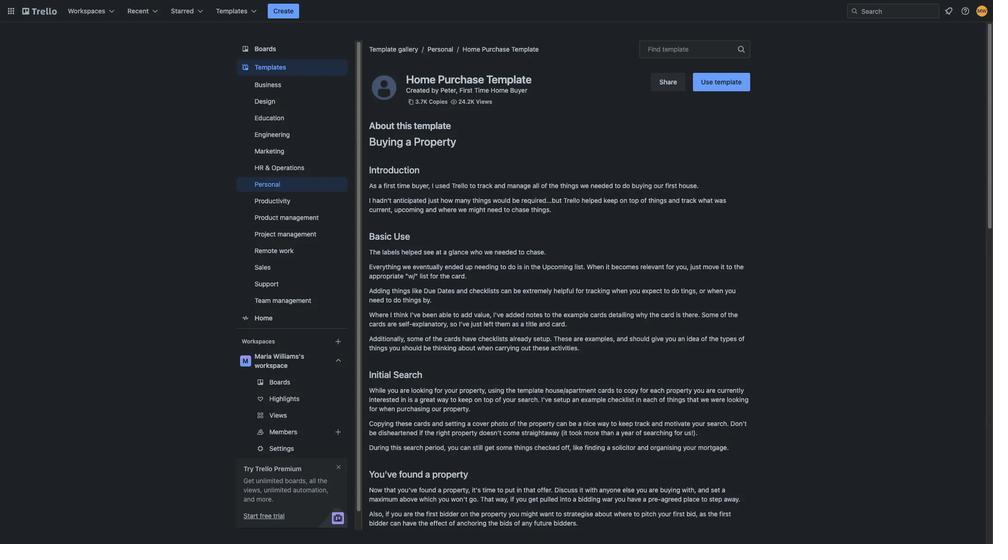 Task type: locate. For each thing, give the bounding box(es) containing it.
forward image
[[346, 410, 357, 422]]

the right using
[[506, 387, 516, 395]]

starred button
[[165, 4, 209, 18]]

template gallery link
[[369, 45, 418, 53]]

1 horizontal spatial on
[[474, 396, 482, 404]]

1 vertical spatial bidder
[[369, 520, 388, 528]]

1 vertical spatial should
[[402, 344, 422, 352]]

template inside button
[[715, 78, 742, 86]]

1 horizontal spatial helped
[[582, 197, 602, 205]]

1 horizontal spatial personal link
[[428, 45, 453, 53]]

bidder
[[440, 511, 459, 518], [369, 520, 388, 528]]

might inside 'also, if you are the first bidder on the property you might want to strategise about where to pitch your first bid, as the first bidder can have the effect of anchoring the bids of any future bidders.'
[[521, 511, 538, 518]]

some inside additionally, some of the cards have checklists already setup. these are examples, and should give you an idea of the types of things you should be thinking about when carrying out these activities.
[[407, 335, 423, 343]]

project management
[[255, 230, 316, 238]]

motivate
[[665, 420, 690, 428]]

property, up won't on the bottom
[[443, 487, 470, 494]]

your inside copying these cards and setting a cover photo of the property can be a nice way to  keep track and motivate your search. don't be disheartened if the right property doesn't come straightaway (it took more than a year of searching for us!).
[[692, 420, 705, 428]]

2 vertical spatial have
[[403, 520, 417, 528]]

added
[[506, 311, 524, 319]]

this down disheartened
[[391, 444, 402, 452]]

1 horizontal spatial like
[[573, 444, 583, 452]]

the left effect
[[418, 520, 428, 528]]

is right card
[[676, 311, 681, 319]]

property down setting
[[452, 429, 477, 437]]

have inside additionally, some of the cards have checklists already setup. these are examples, and should give you an idea of the types of things you should be thinking about when carrying out these activities.
[[462, 335, 476, 343]]

the inside while you are looking for your property, using the template house/apartment cards to copy for each property you are currently interested in is a great way to keep on top of your search. i've setup an example checklist in each of things that we were looking for when purchasing our property.
[[506, 387, 516, 395]]

we up "w/"
[[403, 263, 411, 271]]

24.2k
[[458, 98, 475, 105]]

management down support link
[[272, 297, 311, 305]]

0 vertical spatial as
[[512, 320, 519, 328]]

a right at
[[443, 248, 447, 256]]

all inside try trello premium get unlimited boards, all the views, unlimited automation, and more.
[[309, 477, 316, 485]]

0 vertical spatial looking
[[411, 387, 433, 395]]

extremely
[[523, 287, 552, 295]]

can left still
[[460, 444, 471, 452]]

you down additionally,
[[389, 344, 400, 352]]

i've inside while you are looking for your property, using the template house/apartment cards to copy for each property you are currently interested in is a great way to keep on top of your search. i've setup an example checklist in each of things that we were looking for when purchasing our property.
[[541, 396, 552, 404]]

like left due
[[412, 287, 422, 295]]

right
[[436, 429, 450, 437]]

management down 'product management' link
[[277, 230, 316, 238]]

is right needing
[[517, 263, 522, 271]]

business
[[255, 81, 281, 89]]

1 vertical spatial i
[[369, 197, 371, 205]]

1 vertical spatial about
[[595, 511, 612, 518]]

bidder up effect
[[440, 511, 459, 518]]

0 vertical spatial personal link
[[428, 45, 453, 53]]

a inside while you are looking for your property, using the template house/apartment cards to copy for each property you are currently interested in is a great way to keep on top of your search. i've setup an example checklist in each of things that we were looking for when purchasing our property.
[[414, 396, 418, 404]]

card. inside everything we eventually ended up needing to do is in the upcoming list. when it becomes relevant for you, just move it to the appropriate "w/" list for the card.
[[452, 272, 467, 280]]

1 vertical spatial as
[[699, 511, 706, 518]]

if inside copying these cards and setting a cover photo of the property can be a nice way to  keep track and motivate your search. don't be disheartened if the right property doesn't come straightaway (it took more than a year of searching for us!).
[[419, 429, 423, 437]]

checklist
[[608, 396, 634, 404]]

0 vertical spatial like
[[412, 287, 422, 295]]

buying
[[632, 182, 652, 190], [660, 487, 680, 494]]

cards inside copying these cards and setting a cover photo of the property can be a nice way to  keep track and motivate your search. don't be disheartened if the right property doesn't come straightaway (it took more than a year of searching for us!).
[[414, 420, 430, 428]]

search
[[393, 370, 422, 380]]

get
[[485, 444, 494, 452], [528, 496, 538, 504]]

for down motivate
[[674, 429, 683, 437]]

forward image
[[346, 427, 357, 438], [346, 444, 357, 455]]

0 vertical spatial is
[[517, 263, 522, 271]]

top inside while you are looking for your property, using the template house/apartment cards to copy for each property you are currently interested in is a great way to keep on top of your search. i've setup an example checklist in each of things that we were looking for when purchasing our property.
[[484, 396, 493, 404]]

2 vertical spatial keep
[[619, 420, 633, 428]]

keep inside i hadn't anticipated just how many things would be required...but trello helped keep on top of things and track what was current, upcoming and where we might need to chase things.
[[604, 197, 618, 205]]

views down time at the top of page
[[476, 98, 492, 105]]

our down great
[[432, 405, 442, 413]]

be up chase
[[512, 197, 520, 205]]

checklists inside "adding things like due dates and checklists can be extremely helpful for tracking when you expect to do tings, or when you need to do things by."
[[469, 287, 499, 295]]

property, inside while you are looking for your property, using the template house/apartment cards to copy for each property you are currently interested in is a great way to keep on top of your search. i've setup an example checklist in each of things that we were looking for when purchasing our property.
[[459, 387, 486, 395]]

members link
[[236, 425, 357, 440]]

dates
[[437, 287, 455, 295]]

boards link for home
[[236, 41, 347, 57]]

education
[[255, 114, 284, 122]]

template inside while you are looking for your property, using the template house/apartment cards to copy for each property you are currently interested in is a great way to keep on top of your search. i've setup an example checklist in each of things that we were looking for when purchasing our property.
[[517, 387, 544, 395]]

cards down purchasing
[[414, 420, 430, 428]]

1 vertical spatial workspaces
[[242, 338, 275, 345]]

are right these
[[574, 335, 583, 343]]

about inside additionally, some of the cards have checklists already setup. these are examples, and should give you an idea of the types of things you should be thinking about when carrying out these activities.
[[458, 344, 475, 352]]

1 horizontal spatial track
[[635, 420, 650, 428]]

1 vertical spatial some
[[496, 444, 512, 452]]

are up 'pre-' at bottom right
[[649, 487, 658, 494]]

needed
[[591, 182, 613, 190], [495, 248, 517, 256]]

into
[[560, 496, 571, 504]]

peter,
[[441, 86, 458, 94]]

it for you
[[580, 487, 583, 494]]

0 horizontal spatial if
[[386, 511, 389, 518]]

about inside 'also, if you are the first bidder on the property you might want to strategise about where to pitch your first bid, as the first bidder can have the effect of anchoring the bids of any future bidders.'
[[595, 511, 612, 518]]

templates button
[[210, 4, 262, 18]]

we inside i hadn't anticipated just how many things would be required...but trello helped keep on top of things and track what was current, upcoming and where we might need to chase things.
[[458, 206, 467, 214]]

our
[[654, 182, 664, 190], [432, 405, 442, 413]]

1 horizontal spatial an
[[678, 335, 685, 343]]

1 vertical spatial have
[[627, 496, 641, 504]]

add image
[[333, 427, 344, 438]]

try trello premium get unlimited boards, all the views, unlimited automation, and more.
[[244, 465, 328, 504]]

(it
[[561, 429, 567, 437]]

this up buying a property
[[397, 121, 412, 131]]

when right or
[[707, 287, 723, 295]]

0 horizontal spatial time
[[397, 182, 410, 190]]

boards link up templates 'link' on the left top of the page
[[236, 41, 347, 57]]

0 vertical spatial some
[[407, 335, 423, 343]]

home up "home purchase template created by peter, first time home buyer"
[[463, 45, 480, 53]]

adding things like due dates and checklists can be extremely helpful for tracking when you expect to do tings, or when you need to do things by.
[[369, 287, 736, 304]]

for
[[666, 263, 674, 271], [430, 272, 438, 280], [576, 287, 584, 295], [435, 387, 443, 395], [640, 387, 648, 395], [369, 405, 377, 413], [674, 429, 683, 437]]

forward image inside members link
[[346, 427, 357, 438]]

how
[[441, 197, 453, 205]]

an left idea
[[678, 335, 685, 343]]

might up the any
[[521, 511, 538, 518]]

and right "examples,"
[[617, 335, 628, 343]]

boards for views
[[269, 379, 290, 386]]

time inside now that you've found a property, it's time to put in that offer. discuss it with anyone else you are buying with, and set a maximum above which you won't go. that way, if you get pulled into a bidding war you have a pre-agreed place to step away.
[[483, 487, 496, 494]]

place
[[684, 496, 700, 504]]

i've left setup
[[541, 396, 552, 404]]

1 vertical spatial just
[[690, 263, 701, 271]]

for inside copying these cards and setting a cover photo of the property can be a nice way to  keep track and motivate your search. don't be disheartened if the right property doesn't come straightaway (it took more than a year of searching for us!).
[[674, 429, 683, 437]]

0 vertical spatial should
[[630, 335, 650, 343]]

our left house.
[[654, 182, 664, 190]]

0 horizontal spatial workspaces
[[68, 7, 105, 15]]

0 vertical spatial keep
[[604, 197, 618, 205]]

1 vertical spatial all
[[309, 477, 316, 485]]

0 horizontal spatial search.
[[518, 396, 540, 404]]

0 vertical spatial management
[[280, 214, 319, 222]]

0 vertical spatial about
[[458, 344, 475, 352]]

home down team
[[255, 314, 273, 322]]

now that you've found a property, it's time to put in that offer. discuss it with anyone else you are buying with, and set a maximum above which you won't go. that way, if you get pulled into a bidding war you have a pre-agreed place to step away.
[[369, 487, 740, 504]]

for right list
[[430, 272, 438, 280]]

it's
[[472, 487, 481, 494]]

a up which on the left bottom
[[425, 470, 430, 480]]

home
[[463, 45, 480, 53], [406, 73, 436, 86], [491, 86, 508, 94], [255, 314, 273, 322]]

share button
[[651, 73, 685, 91]]

and up searching
[[652, 420, 663, 428]]

Find template field
[[639, 41, 750, 58]]

track up searching
[[635, 420, 650, 428]]

examples,
[[585, 335, 615, 343]]

1 forward image from the top
[[346, 427, 357, 438]]

you down above
[[391, 511, 402, 518]]

search
[[403, 444, 423, 452]]

1 horizontal spatial personal
[[428, 45, 453, 53]]

1 horizontal spatial bidder
[[440, 511, 459, 518]]

template for home purchase template
[[511, 45, 539, 53]]

basic
[[369, 231, 392, 242]]

found inside now that you've found a property, it's time to put in that offer. discuss it with anyone else you are buying with, and set a maximum above which you won't go. that way, if you get pulled into a bidding war you have a pre-agreed place to step away.
[[419, 487, 436, 494]]

setup.
[[533, 335, 552, 343]]

product management link
[[236, 211, 347, 225]]

i left hadn't
[[369, 197, 371, 205]]

some
[[702, 311, 719, 319]]

cards left the 'detailing'
[[590, 311, 607, 319]]

if inside 'also, if you are the first bidder on the property you might want to strategise about where to pitch your first bid, as the first bidder can have the effect of anchoring the bids of any future bidders.'
[[386, 511, 389, 518]]

0 vertical spatial have
[[462, 335, 476, 343]]

about right thinking
[[458, 344, 475, 352]]

checklists up value,
[[469, 287, 499, 295]]

0 horizontal spatial way
[[437, 396, 449, 404]]

0 vertical spatial need
[[487, 206, 502, 214]]

if right also, at left
[[386, 511, 389, 518]]

management for team management
[[272, 297, 311, 305]]

1 vertical spatial need
[[369, 296, 384, 304]]

this for about
[[397, 121, 412, 131]]

and inside where i think i've been able to add value, i've added notes to the example cards detailing why the card is there. some of the cards are self-explanatory, so i've just left them as a title and card.
[[539, 320, 550, 328]]

a right finding
[[607, 444, 610, 452]]

0 vertical spatial bidder
[[440, 511, 459, 518]]

0 vertical spatial templates
[[216, 7, 247, 15]]

0 horizontal spatial i
[[369, 197, 371, 205]]

we inside while you are looking for your property, using the template house/apartment cards to copy for each property you are currently interested in is a great way to keep on top of your search. i've setup an example checklist in each of things that we were looking for when purchasing our property.
[[701, 396, 709, 404]]

1 horizontal spatial have
[[462, 335, 476, 343]]

forward image inside settings "link"
[[346, 444, 357, 455]]

1 horizontal spatial buying
[[660, 487, 680, 494]]

template inside "home purchase template created by peter, first time home buyer"
[[486, 73, 532, 86]]

should left "give"
[[630, 335, 650, 343]]

1 horizontal spatial search.
[[707, 420, 729, 428]]

highlights
[[269, 395, 299, 403]]

2 vertical spatial management
[[272, 297, 311, 305]]

purchase inside "home purchase template created by peter, first time home buyer"
[[438, 73, 484, 86]]

just left how at the top of page
[[428, 197, 439, 205]]

property inside while you are looking for your property, using the template house/apartment cards to copy for each property you are currently interested in is a great way to keep on top of your search. i've setup an example checklist in each of things that we were looking for when purchasing our property.
[[666, 387, 692, 395]]

maria
[[255, 353, 272, 361]]

keep inside while you are looking for your property, using the template house/apartment cards to copy for each property you are currently interested in is a great way to keep on top of your search. i've setup an example checklist in each of things that we were looking for when purchasing our property.
[[458, 396, 473, 404]]

1 vertical spatial personal
[[255, 181, 280, 188]]

are down think
[[387, 320, 397, 328]]

these inside copying these cards and setting a cover photo of the property can be a nice way to  keep track and motivate your search. don't be disheartened if the right property doesn't come straightaway (it took more than a year of searching for us!).
[[395, 420, 412, 428]]

are inside now that you've found a property, it's time to put in that offer. discuss it with anyone else you are buying with, and set a maximum above which you won't go. that way, if you get pulled into a bidding war you have a pre-agreed place to step away.
[[649, 487, 658, 494]]

buying inside now that you've found a property, it's time to put in that offer. discuss it with anyone else you are buying with, and set a maximum above which you won't go. that way, if you get pulled into a bidding war you have a pre-agreed place to step away.
[[660, 487, 680, 494]]

2 horizontal spatial track
[[681, 197, 697, 205]]

might
[[469, 206, 486, 214], [521, 511, 538, 518]]

all
[[533, 182, 539, 190], [309, 477, 316, 485]]

buying for do
[[632, 182, 652, 190]]

1 vertical spatial views
[[269, 412, 287, 420]]

above
[[400, 496, 418, 504]]

have down add on the bottom of the page
[[462, 335, 476, 343]]

straightaway
[[521, 429, 559, 437]]

open information menu image
[[961, 6, 970, 16]]

2 forward image from the top
[[346, 444, 357, 455]]

would
[[493, 197, 510, 205]]

0 vertical spatial property,
[[459, 387, 486, 395]]

maximum
[[369, 496, 398, 504]]

workspaces button
[[62, 4, 120, 18]]

with
[[585, 487, 598, 494]]

1 boards link from the top
[[236, 41, 347, 57]]

0 horizontal spatial helped
[[401, 248, 422, 256]]

some down come
[[496, 444, 512, 452]]

effect
[[430, 520, 447, 528]]

activities.
[[551, 344, 579, 352]]

as
[[512, 320, 519, 328], [699, 511, 706, 518]]

when down interested at the bottom of the page
[[379, 405, 395, 413]]

2 vertical spatial just
[[471, 320, 482, 328]]

found up which on the left bottom
[[419, 487, 436, 494]]

0 vertical spatial needed
[[591, 182, 613, 190]]

1 vertical spatial time
[[483, 487, 496, 494]]

i left think
[[390, 311, 392, 319]]

card. down ended
[[452, 272, 467, 280]]

template for home purchase template created by peter, first time home buyer
[[486, 73, 532, 86]]

example up nice
[[581, 396, 606, 404]]

where
[[438, 206, 457, 214], [614, 511, 632, 518]]

are down above
[[404, 511, 413, 518]]

the up thinking
[[433, 335, 442, 343]]

have inside 'also, if you are the first bidder on the property you might want to strategise about where to pitch your first bid, as the first bidder can have the effect of anchoring the bids of any future bidders.'
[[403, 520, 417, 528]]

it inside now that you've found a property, it's time to put in that offer. discuss it with anyone else you are buying with, and set a maximum above which you won't go. that way, if you get pulled into a bidding war you have a pre-agreed place to step away.
[[580, 487, 583, 494]]

1 horizontal spatial card.
[[552, 320, 567, 328]]

for inside "adding things like due dates and checklists can be extremely helpful for tracking when you expect to do tings, or when you need to do things by."
[[576, 287, 584, 295]]

1 vertical spatial search.
[[707, 420, 729, 428]]

purchase for home purchase template created by peter, first time home buyer
[[438, 73, 484, 86]]

all up automation, in the bottom of the page
[[309, 477, 316, 485]]

1 vertical spatial an
[[572, 396, 579, 404]]

keep inside copying these cards and setting a cover photo of the property can be a nice way to  keep track and motivate your search. don't be disheartened if the right property doesn't come straightaway (it took more than a year of searching for us!).
[[619, 420, 633, 428]]

track left manage
[[477, 182, 493, 190]]

trello right required...but on the right top of page
[[564, 197, 580, 205]]

if inside now that you've found a property, it's time to put in that offer. discuss it with anyone else you are buying with, and set a maximum above which you won't go. that way, if you get pulled into a bidding war you have a pre-agreed place to step away.
[[510, 496, 514, 504]]

engineering
[[255, 131, 290, 139]]

a inside where i think i've been able to add value, i've added notes to the example cards detailing why the card is there. some of the cards are self-explanatory, so i've just left them as a title and card.
[[521, 320, 524, 328]]

1 horizontal spatial looking
[[727, 396, 749, 404]]

home for home
[[255, 314, 273, 322]]

a left title
[[521, 320, 524, 328]]

can up (it
[[556, 420, 567, 428]]

1 horizontal spatial views
[[476, 98, 492, 105]]

on inside 'also, if you are the first bidder on the property you might want to strategise about where to pitch your first bid, as the first bidder can have the effect of anchoring the bids of any future bidders.'
[[461, 511, 468, 518]]

1 horizontal spatial about
[[595, 511, 612, 518]]

things inside additionally, some of the cards have checklists already setup. these are examples, and should give you an idea of the types of things you should be thinking about when carrying out these activities.
[[369, 344, 388, 352]]

the
[[369, 248, 381, 256]]

0 vertical spatial found
[[399, 470, 423, 480]]

2 vertical spatial if
[[386, 511, 389, 518]]

of
[[541, 182, 547, 190], [641, 197, 647, 205], [720, 311, 726, 319], [425, 335, 431, 343], [701, 335, 707, 343], [739, 335, 745, 343], [495, 396, 501, 404], [659, 396, 665, 404], [510, 420, 516, 428], [636, 429, 642, 437], [449, 520, 455, 528], [514, 520, 520, 528]]

to inside copying these cards and setting a cover photo of the property can be a nice way to  keep track and motivate your search. don't be disheartened if the right property doesn't come straightaway (it took more than a year of searching for us!).
[[611, 420, 617, 428]]

property up motivate
[[666, 387, 692, 395]]

forward image right add image
[[346, 427, 357, 438]]

0 horizontal spatial keep
[[458, 396, 473, 404]]

1 vertical spatial templates
[[255, 63, 286, 71]]

agreed
[[661, 496, 682, 504]]

the left the types
[[709, 335, 719, 343]]

0 vertical spatial top
[[629, 197, 639, 205]]

time up anticipated
[[397, 182, 410, 190]]

in up purchasing
[[401, 396, 406, 404]]

need inside i hadn't anticipated just how many things would be required...but trello helped keep on top of things and track what was current, upcoming and where we might need to chase things.
[[487, 206, 502, 214]]

where i think i've been able to add value, i've added notes to the example cards detailing why the card is there. some of the cards are self-explanatory, so i've just left them as a title and card.
[[369, 311, 738, 328]]

where down how at the top of page
[[438, 206, 457, 214]]

0 horizontal spatial these
[[395, 420, 412, 428]]

it right move
[[721, 263, 725, 271]]

property,
[[459, 387, 486, 395], [443, 487, 470, 494]]

1 horizontal spatial our
[[654, 182, 664, 190]]

war
[[602, 496, 613, 504]]

1 vertical spatial example
[[581, 396, 606, 404]]

and inside now that you've found a property, it's time to put in that offer. discuss it with anyone else you are buying with, and set a maximum above which you won't go. that way, if you get pulled into a bidding war you have a pre-agreed place to step away.
[[698, 487, 709, 494]]

you left expect
[[629, 287, 640, 295]]

i inside where i think i've been able to add value, i've added notes to the example cards detailing why the card is there. some of the cards are self-explanatory, so i've just left them as a title and card.
[[390, 311, 392, 319]]

bidder down also, at left
[[369, 520, 388, 528]]

keep
[[604, 197, 618, 205], [458, 396, 473, 404], [619, 420, 633, 428]]

1 vertical spatial get
[[528, 496, 538, 504]]

like right off,
[[573, 444, 583, 452]]

are inside 'also, if you are the first bidder on the property you might want to strategise about where to pitch your first bid, as the first bidder can have the effect of anchoring the bids of any future bidders.'
[[404, 511, 413, 518]]

1 horizontal spatial i
[[390, 311, 392, 319]]

some
[[407, 335, 423, 343], [496, 444, 512, 452]]

property, inside now that you've found a property, it's time to put in that offer. discuss it with anyone else you are buying with, and set a maximum above which you won't go. that way, if you get pulled into a bidding war you have a pre-agreed place to step away.
[[443, 487, 470, 494]]

example inside where i think i've been able to add value, i've added notes to the example cards detailing why the card is there. some of the cards are self-explanatory, so i've just left them as a title and card.
[[564, 311, 589, 319]]

0 horizontal spatial top
[[484, 396, 493, 404]]

trello inside try trello premium get unlimited boards, all the views, unlimited automation, and more.
[[255, 465, 272, 473]]

time
[[474, 86, 489, 94]]

your up the property.
[[445, 387, 458, 395]]

top inside i hadn't anticipated just how many things would be required...but trello helped keep on top of things and track what was current, upcoming and where we might need to chase things.
[[629, 197, 639, 205]]

an
[[678, 335, 685, 343], [572, 396, 579, 404]]

personal link down hr & operations link
[[236, 177, 347, 192]]

checked
[[534, 444, 560, 452]]

1 horizontal spatial might
[[521, 511, 538, 518]]

1 horizontal spatial it
[[606, 263, 610, 271]]

first
[[460, 86, 473, 94]]

0 vertical spatial all
[[533, 182, 539, 190]]

property
[[414, 135, 456, 148]]

as right bid,
[[699, 511, 706, 518]]

are inside where i think i've been able to add value, i've added notes to the example cards detailing why the card is there. some of the cards are self-explanatory, so i've just left them as a title and card.
[[387, 320, 397, 328]]

1 horizontal spatial some
[[496, 444, 512, 452]]

team management link
[[236, 294, 347, 308]]

0 horizontal spatial just
[[428, 197, 439, 205]]

types
[[720, 335, 737, 343]]

1 vertical spatial where
[[614, 511, 632, 518]]

0 horizontal spatial use
[[394, 231, 410, 242]]

a down 'you've found a property'
[[438, 487, 441, 494]]

3.7k copies
[[415, 98, 448, 105]]

anticipated
[[393, 197, 426, 205]]

just right you,
[[690, 263, 701, 271]]

0 vertical spatial this
[[397, 121, 412, 131]]

1 vertical spatial buying
[[660, 487, 680, 494]]

0 vertical spatial might
[[469, 206, 486, 214]]

views up members
[[269, 412, 287, 420]]

workspaces inside popup button
[[68, 7, 105, 15]]

1 vertical spatial boards
[[269, 379, 290, 386]]

switch to… image
[[6, 6, 16, 16]]

productivity
[[255, 197, 290, 205]]

carrying
[[495, 344, 519, 352]]

template inside field
[[662, 45, 689, 53]]

2 boards link from the top
[[236, 375, 347, 390]]

project management link
[[236, 227, 347, 242]]

searching
[[643, 429, 673, 437]]

the
[[549, 182, 558, 190], [531, 263, 541, 271], [734, 263, 744, 271], [440, 272, 450, 280], [552, 311, 562, 319], [650, 311, 659, 319], [728, 311, 738, 319], [433, 335, 442, 343], [709, 335, 719, 343], [506, 387, 516, 395], [518, 420, 527, 428], [425, 429, 434, 437], [318, 477, 327, 485], [415, 511, 424, 518], [470, 511, 479, 518], [708, 511, 718, 518], [418, 520, 428, 528], [488, 520, 498, 528]]

solicitor
[[612, 444, 636, 452]]

track down house.
[[681, 197, 697, 205]]

1 horizontal spatial get
[[528, 496, 538, 504]]

1 vertical spatial helped
[[401, 248, 422, 256]]

2 horizontal spatial that
[[687, 396, 699, 404]]

still
[[473, 444, 483, 452]]

do inside everything we eventually ended up needing to do is in the upcoming list. when it becomes relevant for you, just move it to the appropriate "w/" list for the card.
[[508, 263, 516, 271]]

0 horizontal spatial templates
[[216, 7, 247, 15]]

for up great
[[435, 387, 443, 395]]

personal link
[[428, 45, 453, 53], [236, 177, 347, 192]]

template board image
[[240, 62, 251, 73]]

2 horizontal spatial have
[[627, 496, 641, 504]]

bidders.
[[554, 520, 578, 528]]

boards link for views
[[236, 375, 347, 390]]

looking up great
[[411, 387, 433, 395]]

home for home purchase template created by peter, first time home buyer
[[406, 73, 436, 86]]

1 horizontal spatial use
[[701, 78, 713, 86]]

property, left using
[[459, 387, 486, 395]]

each right copy
[[650, 387, 665, 395]]

buying for are
[[660, 487, 680, 494]]

example
[[564, 311, 589, 319], [581, 396, 606, 404]]

add
[[461, 311, 472, 319]]

cover
[[473, 420, 489, 428]]

on inside while you are looking for your property, using the template house/apartment cards to copy for each property you are currently interested in is a great way to keep on top of your search. i've setup an example checklist in each of things that we were looking for when purchasing our property.
[[474, 396, 482, 404]]

template
[[662, 45, 689, 53], [715, 78, 742, 86], [414, 121, 451, 131], [517, 387, 544, 395]]

1 horizontal spatial time
[[483, 487, 496, 494]]

management for project management
[[277, 230, 316, 238]]

hr & operations link
[[236, 161, 347, 175]]

card. up these
[[552, 320, 567, 328]]

0 vertical spatial card.
[[452, 272, 467, 280]]

the labels helped see at a glance who we needed to chase.
[[369, 248, 546, 256]]

cards inside while you are looking for your property, using the template house/apartment cards to copy for each property you are currently interested in is a great way to keep on top of your search. i've setup an example checklist in each of things that we were looking for when purchasing our property.
[[598, 387, 614, 395]]

0 horizontal spatial all
[[309, 477, 316, 485]]



Task type: vqa. For each thing, say whether or not it's contained in the screenshot.
Settings link
yes



Task type: describe. For each thing, give the bounding box(es) containing it.
boards for home
[[255, 45, 276, 53]]

cards down where at the left bottom
[[369, 320, 386, 328]]

0 horizontal spatial should
[[402, 344, 422, 352]]

the left bids
[[488, 520, 498, 528]]

buying a property
[[369, 135, 456, 148]]

board image
[[240, 43, 251, 54]]

hr & operations
[[255, 164, 304, 172]]

2 horizontal spatial it
[[721, 263, 725, 271]]

1 horizontal spatial all
[[533, 182, 539, 190]]

you've found a property
[[369, 470, 468, 480]]

start free trial button
[[244, 512, 285, 521]]

0 horizontal spatial needed
[[495, 248, 517, 256]]

already
[[510, 335, 532, 343]]

first up effect
[[426, 511, 438, 518]]

a left 'pre-' at bottom right
[[643, 496, 647, 504]]

primary element
[[0, 0, 993, 22]]

on inside i hadn't anticipated just how many things would be required...but trello helped keep on top of things and track what was current, upcoming and where we might need to chase things.
[[620, 197, 627, 205]]

0 vertical spatial trello
[[452, 182, 468, 190]]

first left house.
[[665, 182, 677, 190]]

0 horizontal spatial looking
[[411, 387, 433, 395]]

the inside try trello premium get unlimited boards, all the views, unlimited automation, and more.
[[318, 477, 327, 485]]

first left bid,
[[673, 511, 685, 518]]

be inside i hadn't anticipated just how many things would be required...but trello helped keep on top of things and track what was current, upcoming and where we might need to chase things.
[[512, 197, 520, 205]]

won't
[[451, 496, 467, 504]]

0 vertical spatial i
[[432, 182, 434, 190]]

more
[[584, 429, 599, 437]]

example inside while you are looking for your property, using the template house/apartment cards to copy for each property you are currently interested in is a great way to keep on top of your search. i've setup an example checklist in each of things that we were looking for when purchasing our property.
[[581, 396, 606, 404]]

required...but
[[522, 197, 562, 205]]

the down "chase."
[[531, 263, 541, 271]]

your inside 'also, if you are the first bidder on the property you might want to strategise about where to pitch your first bid, as the first bidder can have the effect of anchoring the bids of any future bidders.'
[[658, 511, 671, 518]]

0 horizontal spatial personal link
[[236, 177, 347, 192]]

notes
[[526, 311, 543, 319]]

things.
[[531, 206, 551, 214]]

things inside while you are looking for your property, using the template house/apartment cards to copy for each property you are currently interested in is a great way to keep on top of your search. i've setup an example checklist in each of things that we were looking for when purchasing our property.
[[667, 396, 685, 404]]

is inside where i think i've been able to add value, i've added notes to the example cards detailing why the card is there. some of the cards are self-explanatory, so i've just left them as a title and card.
[[676, 311, 681, 319]]

the up required...but on the right top of page
[[549, 182, 558, 190]]

when inside while you are looking for your property, using the template house/apartment cards to copy for each property you are currently interested in is a great way to keep on top of your search. i've setup an example checklist in each of things that we were looking for when purchasing our property.
[[379, 405, 395, 413]]

card. inside where i think i've been able to add value, i've added notes to the example cards detailing why the card is there. some of the cards are self-explanatory, so i've just left them as a title and card.
[[552, 320, 567, 328]]

about this template
[[369, 121, 451, 131]]

put
[[505, 487, 515, 494]]

views,
[[244, 487, 262, 494]]

doesn't
[[479, 429, 502, 437]]

buyer,
[[412, 182, 430, 190]]

need inside "adding things like due dates and checklists can be extremely helpful for tracking when you expect to do tings, or when you need to do things by."
[[369, 296, 384, 304]]

is inside everything we eventually ended up needing to do is in the upcoming list. when it becomes relevant for you, just move it to the appropriate "w/" list for the card.
[[517, 263, 522, 271]]

the down which on the left bottom
[[415, 511, 424, 518]]

remote work link
[[236, 244, 347, 259]]

i've up them
[[493, 311, 504, 319]]

our inside while you are looking for your property, using the template house/apartment cards to copy for each property you are currently interested in is a great way to keep on top of your search. i've setup an example checklist in each of things that we were looking for when purchasing our property.
[[432, 405, 442, 413]]

first down away.
[[719, 511, 731, 518]]

home image
[[240, 313, 251, 324]]

of inside where i think i've been able to add value, i've added notes to the example cards detailing why the card is there. some of the cards are self-explanatory, so i've just left them as a title and card.
[[720, 311, 726, 319]]

where inside 'also, if you are the first bidder on the property you might want to strategise about where to pitch your first bid, as the first bidder can have the effect of anchoring the bids of any future bidders.'
[[614, 511, 632, 518]]

0 vertical spatial time
[[397, 182, 410, 190]]

product management
[[255, 214, 319, 222]]

engineering link
[[236, 127, 347, 142]]

in down copy
[[636, 396, 641, 404]]

you left the currently
[[694, 387, 704, 395]]

a down about this template
[[406, 135, 411, 148]]

free
[[260, 512, 272, 520]]

this for during
[[391, 444, 402, 452]]

been
[[422, 311, 437, 319]]

for down interested at the bottom of the page
[[369, 405, 377, 413]]

us!).
[[684, 429, 698, 437]]

thinking
[[433, 344, 457, 352]]

back to home image
[[22, 4, 57, 18]]

for right copy
[[640, 387, 648, 395]]

trello inside i hadn't anticipated just how many things would be required...but trello helped keep on top of things and track what was current, upcoming and where we might need to chase things.
[[564, 197, 580, 205]]

1 vertical spatial like
[[573, 444, 583, 452]]

while
[[369, 387, 386, 395]]

when right tracking on the right bottom of the page
[[612, 287, 628, 295]]

track for and
[[681, 197, 697, 205]]

you right else
[[636, 487, 647, 494]]

way inside while you are looking for your property, using the template house/apartment cards to copy for each property you are currently interested in is a great way to keep on top of your search. i've setup an example checklist in each of things that we were looking for when purchasing our property.
[[437, 396, 449, 404]]

home right time at the top of page
[[491, 86, 508, 94]]

be inside "adding things like due dates and checklists can be extremely helpful for tracking when you expect to do tings, or when you need to do things by."
[[513, 287, 521, 295]]

by.
[[423, 296, 432, 304]]

get inside now that you've found a property, it's time to put in that offer. discuss it with anyone else you are buying with, and set a maximum above which you won't go. that way, if you get pulled into a bidding war you have a pre-agreed place to step away.
[[528, 496, 538, 504]]

just inside everything we eventually ended up needing to do is in the upcoming list. when it becomes relevant for you, just move it to the appropriate "w/" list for the card.
[[690, 263, 701, 271]]

can inside copying these cards and setting a cover photo of the property can be a nice way to  keep track and motivate your search. don't be disheartened if the right property doesn't come straightaway (it took more than a year of searching for us!).
[[556, 420, 567, 428]]

can inside "adding things like due dates and checklists can be extremely helpful for tracking when you expect to do tings, or when you need to do things by."
[[501, 287, 512, 295]]

chase
[[512, 206, 529, 214]]

remote
[[255, 247, 277, 255]]

step
[[709, 496, 722, 504]]

views link
[[236, 409, 357, 423]]

template gallery
[[369, 45, 418, 53]]

interested
[[369, 396, 399, 404]]

current,
[[369, 206, 393, 214]]

is inside while you are looking for your property, using the template house/apartment cards to copy for each property you are currently interested in is a great way to keep on top of your search. i've setup an example checklist in each of things that we were looking for when purchasing our property.
[[408, 396, 413, 404]]

a left cover
[[467, 420, 471, 428]]

0 vertical spatial personal
[[428, 45, 453, 53]]

1 horizontal spatial should
[[630, 335, 650, 343]]

checklists for and
[[469, 287, 499, 295]]

property up straightaway
[[529, 420, 555, 428]]

as inside where i think i've been able to add value, i've added notes to the example cards detailing why the card is there. some of the cards are self-explanatory, so i've just left them as a title and card.
[[512, 320, 519, 328]]

i inside i hadn't anticipated just how many things would be required...but trello helped keep on top of things and track what was current, upcoming and where we might need to chase things.
[[369, 197, 371, 205]]

purchase for home purchase template
[[482, 45, 510, 53]]

use inside button
[[701, 78, 713, 86]]

and up "would"
[[494, 182, 505, 190]]

might inside i hadn't anticipated just how many things would be required...but trello helped keep on top of things and track what was current, upcoming and where we might need to chase things.
[[469, 206, 486, 214]]

where inside i hadn't anticipated just how many things would be required...but trello helped keep on top of things and track what was current, upcoming and where we might need to chase things.
[[438, 206, 457, 214]]

0 vertical spatial unlimited
[[256, 477, 283, 485]]

sales
[[255, 264, 271, 271]]

as inside 'also, if you are the first bidder on the property you might want to strategise about where to pitch your first bid, as the first bidder can have the effect of anchoring the bids of any future bidders.'
[[699, 511, 706, 518]]

a right into
[[573, 496, 576, 504]]

a right as
[[378, 182, 382, 190]]

come
[[503, 429, 520, 437]]

0 horizontal spatial track
[[477, 182, 493, 190]]

the left right
[[425, 429, 434, 437]]

be inside additionally, some of the cards have checklists already setup. these are examples, and should give you an idea of the types of things you should be thinking about when carrying out these activities.
[[424, 344, 431, 352]]

management for product management
[[280, 214, 319, 222]]

you right war
[[615, 496, 625, 504]]

the right move
[[734, 263, 744, 271]]

i've down add on the bottom of the page
[[459, 320, 469, 328]]

home purchase template link
[[463, 45, 539, 53]]

to inside i hadn't anticipated just how many things would be required...but trello helped keep on top of things and track what was current, upcoming and where we might need to chase things.
[[504, 206, 510, 214]]

the down ended
[[440, 272, 450, 280]]

the right why
[[650, 311, 659, 319]]

be up the took
[[569, 420, 576, 428]]

and up right
[[432, 420, 443, 428]]

bids
[[500, 520, 512, 528]]

offer.
[[537, 487, 553, 494]]

first down introduction
[[384, 182, 395, 190]]

appropriate
[[369, 272, 404, 280]]

the down "adding things like due dates and checklists can be extremely helpful for tracking when you expect to do tings, or when you need to do things by." at bottom
[[552, 311, 562, 319]]

you've
[[398, 487, 417, 494]]

team management
[[255, 297, 311, 305]]

templates inside 'link'
[[255, 63, 286, 71]]

as
[[369, 182, 377, 190]]

0 vertical spatial views
[[476, 98, 492, 105]]

the up come
[[518, 420, 527, 428]]

0 horizontal spatial views
[[269, 412, 287, 420]]

pulled
[[540, 496, 558, 504]]

a left nice
[[578, 420, 582, 428]]

initial search
[[369, 370, 422, 380]]

have inside now that you've found a property, it's time to put in that offer. discuss it with anyone else you are buying with, and set a maximum above which you won't go. that way, if you get pulled into a bidding war you have a pre-agreed place to step away.
[[627, 496, 641, 504]]

many
[[455, 197, 471, 205]]

workspace
[[255, 362, 288, 370]]

the up anchoring at the bottom
[[470, 511, 479, 518]]

search image
[[851, 7, 858, 15]]

organising
[[650, 444, 681, 452]]

and inside "adding things like due dates and checklists can be extremely helpful for tracking when you expect to do tings, or when you need to do things by."
[[457, 287, 468, 295]]

go.
[[469, 496, 479, 504]]

members
[[269, 428, 297, 436]]

like inside "adding things like due dates and checklists can be extremely helpful for tracking when you expect to do tings, or when you need to do things by."
[[412, 287, 422, 295]]

you right period,
[[448, 444, 458, 452]]

it for you,
[[606, 263, 610, 271]]

anchoring
[[457, 520, 487, 528]]

1 horizontal spatial workspaces
[[242, 338, 275, 345]]

list.
[[575, 263, 585, 271]]

can inside 'also, if you are the first bidder on the property you might want to strategise about where to pitch your first bid, as the first bidder can have the effect of anchoring the bids of any future bidders.'
[[390, 520, 401, 528]]

templates link
[[236, 59, 347, 76]]

for left you,
[[666, 263, 674, 271]]

you right or
[[725, 287, 736, 295]]

the down the step
[[708, 511, 718, 518]]

pre-
[[648, 496, 661, 504]]

buying
[[369, 135, 403, 148]]

0 notifications image
[[943, 6, 954, 17]]

track for don't
[[635, 420, 650, 428]]

1 vertical spatial each
[[643, 396, 657, 404]]

search. inside copying these cards and setting a cover photo of the property can be a nice way to  keep track and motivate your search. don't be disheartened if the right property doesn't come straightaway (it took more than a year of searching for us!).
[[707, 420, 729, 428]]

just inside i hadn't anticipated just how many things would be required...but trello helped keep on top of things and track what was current, upcoming and where we might need to chase things.
[[428, 197, 439, 205]]

checklists for have
[[478, 335, 508, 343]]

we inside everything we eventually ended up needing to do is in the upcoming list. when it becomes relevant for you, just move it to the appropriate "w/" list for the card.
[[403, 263, 411, 271]]

property up won't on the bottom
[[432, 470, 468, 480]]

you,
[[676, 263, 689, 271]]

created
[[406, 86, 430, 94]]

i hadn't anticipated just how many things would be required...but trello helped keep on top of things and track what was current, upcoming and where we might need to chase things.
[[369, 197, 726, 214]]

eventually
[[413, 263, 443, 271]]

you right way,
[[516, 496, 527, 504]]

home purchase template
[[463, 45, 539, 53]]

share
[[659, 78, 677, 86]]

1 vertical spatial unlimited
[[264, 487, 291, 494]]

want
[[540, 511, 554, 518]]

introduction
[[369, 165, 420, 175]]

and inside additionally, some of the cards have checklists already setup. these are examples, and should give you an idea of the types of things you should be thinking about when carrying out these activities.
[[617, 335, 628, 343]]

we right who
[[484, 248, 493, 256]]

you left won't on the bottom
[[439, 496, 449, 504]]

business link
[[236, 78, 347, 92]]

of inside i hadn't anticipated just how many things would be required...but trello helped keep on top of things and track what was current, upcoming and where we might need to chase things.
[[641, 197, 647, 205]]

a right set
[[722, 487, 725, 494]]

that inside while you are looking for your property, using the template house/apartment cards to copy for each property you are currently interested in is a great way to keep on top of your search. i've setup an example checklist in each of things that we were looking for when purchasing our property.
[[687, 396, 699, 404]]

these inside additionally, some of the cards have checklists already setup. these are examples, and should give you an idea of the types of things you should be thinking about when carrying out these activities.
[[533, 344, 549, 352]]

so
[[450, 320, 457, 328]]

you up interested at the bottom of the page
[[388, 387, 398, 395]]

due
[[424, 287, 436, 295]]

home for home purchase template
[[463, 45, 480, 53]]

an inside while you are looking for your property, using the template house/apartment cards to copy for each property you are currently interested in is a great way to keep on top of your search. i've setup an example checklist in each of things that we were looking for when purchasing our property.
[[572, 396, 579, 404]]

sales link
[[236, 260, 347, 275]]

use template button
[[693, 73, 750, 91]]

just inside where i think i've been able to add value, i've added notes to the example cards detailing why the card is there. some of the cards are self-explanatory, so i've just left them as a title and card.
[[471, 320, 482, 328]]

and right solicitor
[[638, 444, 649, 452]]

bidding
[[578, 496, 600, 504]]

the right some
[[728, 311, 738, 319]]

manage
[[507, 182, 531, 190]]

home purchase template created by peter, first time home buyer
[[406, 73, 532, 94]]

than
[[601, 429, 614, 437]]

a left year
[[616, 429, 619, 437]]

0 vertical spatial each
[[650, 387, 665, 395]]

by
[[432, 86, 439, 94]]

highlights link
[[236, 392, 347, 407]]

be down "copying"
[[369, 429, 377, 437]]

search. inside while you are looking for your property, using the template house/apartment cards to copy for each property you are currently interested in is a great way to keep on top of your search. i've setup an example checklist in each of things that we were looking for when purchasing our property.
[[518, 396, 540, 404]]

we up i hadn't anticipated just how many things would be required...but trello helped keep on top of things and track what was current, upcoming and where we might need to chase things.
[[580, 182, 589, 190]]

are inside additionally, some of the cards have checklists already setup. these are examples, and should give you an idea of the types of things you should be thinking about when carrying out these activities.
[[574, 335, 583, 343]]

Search field
[[858, 4, 939, 18]]

idea
[[687, 335, 699, 343]]

way inside copying these cards and setting a cover photo of the property can be a nice way to  keep track and motivate your search. don't be disheartened if the right property doesn't come straightaway (it took more than a year of searching for us!).
[[598, 420, 609, 428]]

trial
[[273, 512, 285, 520]]

create a workspace image
[[333, 337, 344, 348]]

1 horizontal spatial that
[[524, 487, 535, 494]]

1 vertical spatial use
[[394, 231, 410, 242]]

an inside additionally, some of the cards have checklists already setup. these are examples, and should give you an idea of the types of things you should be thinking about when carrying out these activities.
[[678, 335, 685, 343]]

marketing link
[[236, 144, 347, 159]]

maria williams (mariawilliams94) image
[[976, 6, 988, 17]]

you up bids
[[509, 511, 519, 518]]

and inside try trello premium get unlimited boards, all the views, unlimited automation, and more.
[[244, 496, 255, 504]]

are down search
[[400, 387, 409, 395]]

your down us!).
[[683, 444, 696, 452]]

templates inside popup button
[[216, 7, 247, 15]]

support link
[[236, 277, 347, 292]]

where
[[369, 311, 389, 319]]

you right "give"
[[665, 335, 676, 343]]

0 horizontal spatial get
[[485, 444, 494, 452]]

cards inside additionally, some of the cards have checklists already setup. these are examples, and should give you an idea of the types of things you should be thinking about when carrying out these activities.
[[444, 335, 461, 343]]

also, if you are the first bidder on the property you might want to strategise about where to pitch your first bid, as the first bidder can have the effect of anchoring the bids of any future bidders.
[[369, 511, 731, 528]]

and down house.
[[669, 197, 680, 205]]

year
[[621, 429, 634, 437]]

property inside 'also, if you are the first bidder on the property you might want to strategise about where to pitch your first bid, as the first bidder can have the effect of anchoring the bids of any future bidders.'
[[481, 511, 507, 518]]

i've up self-
[[410, 311, 421, 319]]

anyone
[[599, 487, 621, 494]]

0 horizontal spatial personal
[[255, 181, 280, 188]]

premium
[[274, 465, 302, 473]]

0 horizontal spatial that
[[384, 487, 396, 494]]

&
[[265, 164, 270, 172]]

your down using
[[503, 396, 516, 404]]

project
[[255, 230, 276, 238]]

copying
[[369, 420, 394, 428]]

education link
[[236, 111, 347, 126]]

when inside additionally, some of the cards have checklists already setup. these are examples, and should give you an idea of the types of things you should be thinking about when carrying out these activities.
[[477, 344, 493, 352]]

marketing
[[255, 147, 284, 155]]

was
[[715, 197, 726, 205]]

peter, first time home buyer image
[[369, 73, 399, 102]]

in inside now that you've found a property, it's time to put in that offer. discuss it with anyone else you are buying with, and set a maximum above which you won't go. that way, if you get pulled into a bidding war you have a pre-agreed place to step away.
[[517, 487, 522, 494]]

and right upcoming
[[426, 206, 437, 214]]

0 vertical spatial our
[[654, 182, 664, 190]]

mortgage.
[[698, 444, 729, 452]]

24.2k views
[[458, 98, 492, 105]]

in inside everything we eventually ended up needing to do is in the upcoming list. when it becomes relevant for you, just move it to the appropriate "w/" list for the card.
[[524, 263, 529, 271]]

are up 'were' on the bottom right of the page
[[706, 387, 716, 395]]



